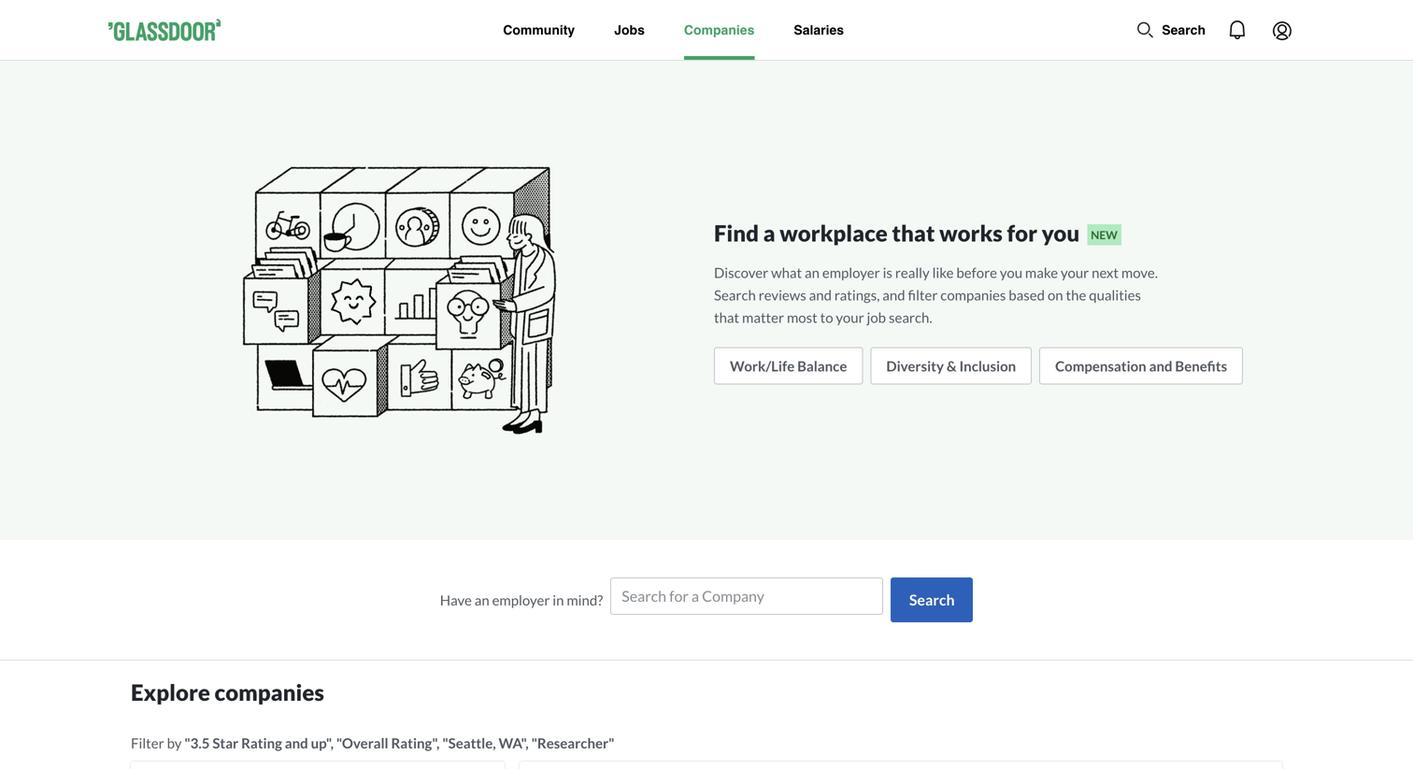 Task type: vqa. For each thing, say whether or not it's contained in the screenshot.
...
no



Task type: locate. For each thing, give the bounding box(es) containing it.
compensation
[[1055, 357, 1146, 374]]

1 vertical spatial an
[[475, 592, 489, 608]]

qualities
[[1089, 286, 1141, 303]]

that left "matter"
[[714, 309, 739, 326]]

companies down 'before'
[[940, 286, 1006, 303]]

wa",
[[499, 735, 529, 751]]

0 horizontal spatial lottie animation container image
[[1136, 21, 1155, 39]]

&
[[947, 357, 957, 374]]

star
[[212, 735, 238, 751]]

salaries link
[[794, 0, 844, 60]]

0 vertical spatial search button
[[1126, 11, 1215, 49]]

1 vertical spatial you
[[1000, 264, 1022, 281]]

that up really
[[892, 220, 935, 246]]

1 vertical spatial that
[[714, 309, 739, 326]]

0 horizontal spatial your
[[836, 309, 864, 326]]

0 vertical spatial companies
[[940, 286, 1006, 303]]

the
[[1066, 286, 1086, 303]]

1 horizontal spatial employer
[[822, 264, 880, 281]]

search.
[[889, 309, 932, 326]]

companies up rating
[[215, 679, 324, 706]]

for
[[1007, 220, 1037, 246]]

is
[[883, 264, 892, 281]]

lottie animation container image
[[1260, 7, 1305, 52], [1136, 21, 1155, 39]]

companies link
[[684, 0, 755, 60]]

next
[[1092, 264, 1119, 281]]

0 horizontal spatial that
[[714, 309, 739, 326]]

1 horizontal spatial search
[[909, 591, 955, 609]]

1 vertical spatial search
[[714, 286, 756, 303]]

"researcher"
[[531, 735, 614, 751]]

0 horizontal spatial you
[[1000, 264, 1022, 281]]

0 vertical spatial you
[[1042, 220, 1080, 246]]

0 horizontal spatial search
[[714, 286, 756, 303]]

benefits
[[1175, 357, 1227, 374]]

search inside "discover what an employer is really like before you make your next move. search reviews and ratings, and filter companies based on the qualities that matter most to your job search."
[[714, 286, 756, 303]]

based
[[1009, 286, 1045, 303]]

what
[[771, 264, 802, 281]]

employer
[[822, 264, 880, 281], [492, 592, 550, 608]]

search
[[1162, 22, 1206, 37], [714, 286, 756, 303], [909, 591, 955, 609]]

0 vertical spatial that
[[892, 220, 935, 246]]

0 vertical spatial an
[[805, 264, 820, 281]]

1 vertical spatial search button
[[891, 577, 973, 622]]

woman searching for companies on her phone outside image
[[110, 98, 679, 503]]

1 horizontal spatial that
[[892, 220, 935, 246]]

work/life balance
[[730, 357, 847, 374]]

have an employer in mind?
[[440, 592, 603, 608]]

matter
[[742, 309, 784, 326]]

1 vertical spatial employer
[[492, 592, 550, 608]]

companies inside "discover what an employer is really like before you make your next move. search reviews and ratings, and filter companies based on the qualities that matter most to your job search."
[[940, 286, 1006, 303]]

and left benefits at right top
[[1149, 357, 1172, 374]]

salaries
[[794, 22, 844, 37]]

None field
[[610, 577, 883, 622]]

1 vertical spatial companies
[[215, 679, 324, 706]]

your up the
[[1061, 264, 1089, 281]]

employer up the ratings,
[[822, 264, 880, 281]]

0 horizontal spatial search button
[[891, 577, 973, 622]]

rating",
[[391, 735, 440, 751]]

search button
[[1126, 11, 1215, 49], [891, 577, 973, 622]]

0 horizontal spatial an
[[475, 592, 489, 608]]

and down 'is'
[[883, 286, 905, 303]]

find
[[714, 220, 759, 246]]

lottie animation container image inside search button
[[1136, 21, 1155, 39]]

work/life balance link
[[714, 347, 863, 385]]

that inside "discover what an employer is really like before you make your next move. search reviews and ratings, and filter companies based on the qualities that matter most to your job search."
[[714, 309, 739, 326]]

up",
[[311, 735, 334, 751]]

you inside "discover what an employer is really like before you make your next move. search reviews and ratings, and filter companies based on the qualities that matter most to your job search."
[[1000, 264, 1022, 281]]

and
[[809, 286, 832, 303], [883, 286, 905, 303], [1149, 357, 1172, 374], [285, 735, 308, 751]]

work/life
[[730, 357, 795, 374]]

2 horizontal spatial search
[[1162, 22, 1206, 37]]

employer inside "discover what an employer is really like before you make your next move. search reviews and ratings, and filter companies based on the qualities that matter most to your job search."
[[822, 264, 880, 281]]

job
[[867, 309, 886, 326]]

lottie animation container image inside search button
[[1136, 21, 1155, 39]]

1 horizontal spatial companies
[[940, 286, 1006, 303]]

compensation and benefits link
[[1039, 347, 1243, 385]]

you
[[1042, 220, 1080, 246], [1000, 264, 1022, 281]]

lottie animation container image
[[1215, 7, 1260, 52], [1215, 7, 1260, 52], [1260, 7, 1305, 52], [1136, 21, 1155, 39]]

explore
[[131, 679, 210, 706]]

discover
[[714, 264, 768, 281]]

1 horizontal spatial an
[[805, 264, 820, 281]]

an right have
[[475, 592, 489, 608]]

2 vertical spatial search
[[909, 591, 955, 609]]

1 horizontal spatial you
[[1042, 220, 1080, 246]]

workplace
[[780, 220, 888, 246]]

on
[[1048, 286, 1063, 303]]

0 vertical spatial search
[[1162, 22, 1206, 37]]

you right the for
[[1042, 220, 1080, 246]]

and inside "link"
[[1149, 357, 1172, 374]]

an right 'what'
[[805, 264, 820, 281]]

before
[[956, 264, 997, 281]]

0 horizontal spatial companies
[[215, 679, 324, 706]]

like
[[932, 264, 954, 281]]

1 horizontal spatial your
[[1061, 264, 1089, 281]]

ratings,
[[835, 286, 880, 303]]

companies
[[940, 286, 1006, 303], [215, 679, 324, 706]]

balance
[[797, 357, 847, 374]]

0 vertical spatial employer
[[822, 264, 880, 281]]

most
[[787, 309, 817, 326]]

that
[[892, 220, 935, 246], [714, 309, 739, 326]]

works
[[939, 220, 1003, 246]]

your
[[1061, 264, 1089, 281], [836, 309, 864, 326]]

employer left in
[[492, 592, 550, 608]]

you up based
[[1000, 264, 1022, 281]]

filter
[[131, 735, 164, 751]]

an
[[805, 264, 820, 281], [475, 592, 489, 608]]

rating
[[241, 735, 282, 751]]

your right to
[[836, 309, 864, 326]]



Task type: describe. For each thing, give the bounding box(es) containing it.
community link
[[503, 0, 575, 60]]

jobs link
[[614, 0, 645, 60]]

explore companies
[[131, 679, 324, 706]]

inclusion
[[959, 357, 1016, 374]]

0 horizontal spatial employer
[[492, 592, 550, 608]]

have
[[440, 592, 472, 608]]

reviews
[[759, 286, 806, 303]]

make
[[1025, 264, 1058, 281]]

new
[[1091, 228, 1118, 242]]

diversity & inclusion link
[[870, 347, 1032, 385]]

"3.5
[[184, 735, 210, 751]]

0 vertical spatial your
[[1061, 264, 1089, 281]]

by
[[167, 735, 182, 751]]

move.
[[1121, 264, 1158, 281]]

1 horizontal spatial search button
[[1126, 11, 1215, 49]]

1 vertical spatial your
[[836, 309, 864, 326]]

companies
[[684, 22, 755, 37]]

"seattle,
[[442, 735, 496, 751]]

find a workplace that works for you
[[714, 220, 1080, 246]]

1 horizontal spatial lottie animation container image
[[1260, 7, 1305, 52]]

to
[[820, 309, 833, 326]]

community
[[503, 22, 575, 37]]

mind?
[[567, 592, 603, 608]]

an inside "discover what an employer is really like before you make your next move. search reviews and ratings, and filter companies based on the qualities that matter most to your job search."
[[805, 264, 820, 281]]

diversity
[[886, 357, 944, 374]]

Search for a Company field
[[622, 585, 872, 607]]

jobs
[[614, 22, 645, 37]]

and left up",
[[285, 735, 308, 751]]

filter by "3.5 star rating and up", "overall rating", "seattle, wa", "researcher"
[[131, 735, 614, 751]]

diversity & inclusion
[[886, 357, 1016, 374]]

"overall
[[336, 735, 388, 751]]

a
[[763, 220, 775, 246]]

really
[[895, 264, 930, 281]]

filter
[[908, 286, 938, 303]]

in
[[553, 592, 564, 608]]

and up to
[[809, 286, 832, 303]]

compensation and benefits
[[1055, 357, 1227, 374]]

discover what an employer is really like before you make your next move. search reviews and ratings, and filter companies based on the qualities that matter most to your job search.
[[714, 264, 1158, 326]]



